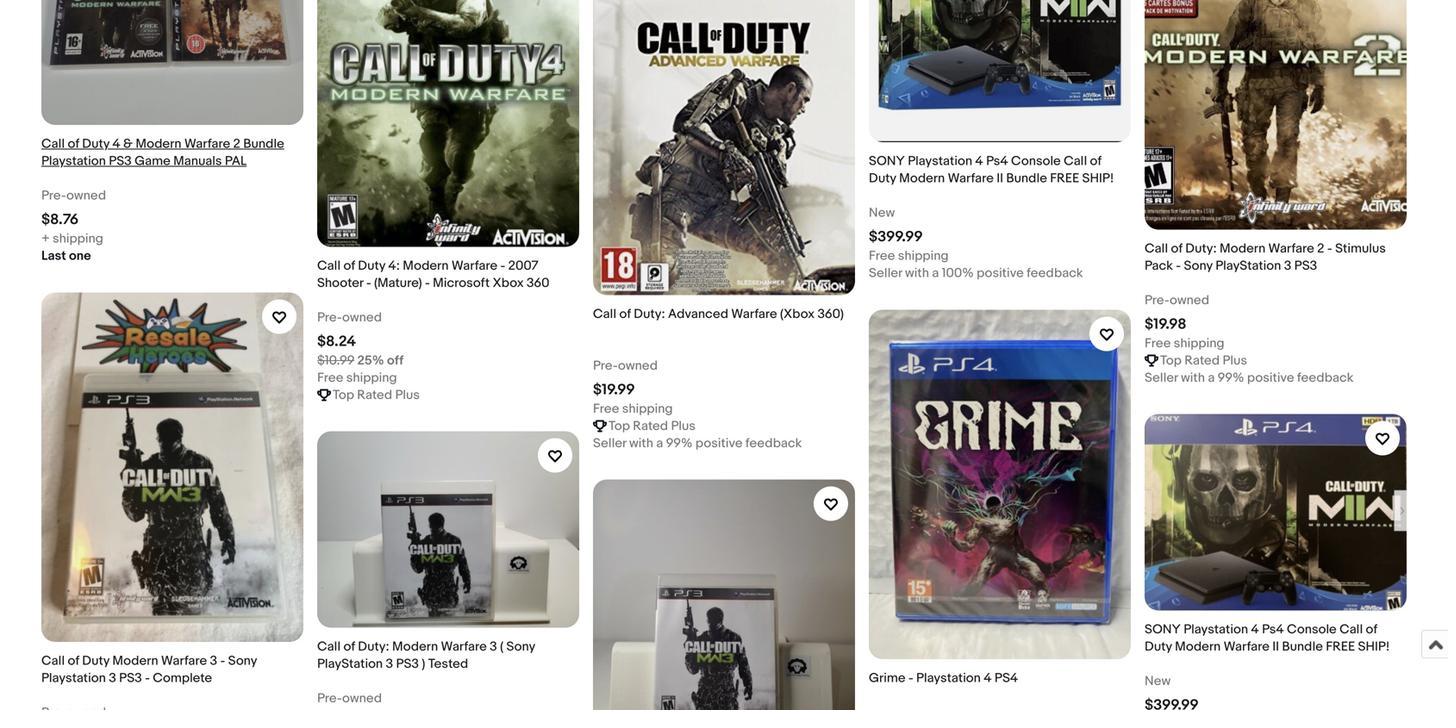 Task type: locate. For each thing, give the bounding box(es) containing it.
shipping down the $19.98 at the right
[[1174, 336, 1224, 351]]

1 vertical spatial top rated plus
[[333, 387, 420, 403]]

2 horizontal spatial sony
[[1184, 258, 1213, 274]]

duty inside call of duty 4: modern warfare - 2007 shooter - (mature) - microsoft xbox 360
[[358, 258, 385, 274]]

1 horizontal spatial playstation
[[1215, 258, 1281, 274]]

warfare inside call of duty: modern warfare 3 ( sony playstation 3 ps3 ) tested
[[441, 639, 487, 655]]

free down the $19.98 at the right
[[1145, 336, 1171, 351]]

free down '$399.99'
[[869, 248, 895, 264]]

plus for $19.98
[[1223, 353, 1247, 369]]

0 vertical spatial top rated plus
[[1160, 353, 1247, 369]]

ps3 for call of duty modern warfare 3 - sony playstation 3 ps3 - complete
[[119, 670, 142, 686]]

2 horizontal spatial pre-owned text field
[[1145, 292, 1209, 309]]

top rated plus down pre-owned $19.99 free shipping
[[609, 419, 696, 434]]

top
[[1160, 353, 1182, 369], [333, 387, 354, 403], [609, 419, 630, 434]]

seller down the $19.98 at the right
[[1145, 370, 1178, 386]]

1 horizontal spatial top
[[609, 419, 630, 434]]

2
[[233, 136, 240, 152], [1317, 241, 1324, 256]]

of inside call of duty 4 & modern warfare 2 bundle playstation ps3 game manuals pal
[[68, 136, 79, 152]]

1 vertical spatial feedback
[[1297, 370, 1354, 386]]

call for call of duty 4 & modern warfare 2 bundle playstation ps3 game manuals pal
[[41, 136, 65, 152]]

duty
[[82, 136, 109, 152], [869, 171, 896, 186], [358, 258, 385, 274], [1145, 639, 1172, 655], [82, 653, 109, 669]]

0 vertical spatial feedback
[[1027, 266, 1083, 281]]

call inside call of duty: modern warfare 2 - stimulus pack - sony playstation 3 ps3
[[1145, 241, 1168, 256]]

owned
[[66, 188, 106, 204], [1170, 293, 1209, 308], [342, 310, 382, 325], [618, 358, 658, 374], [342, 691, 382, 706]]

0 horizontal spatial sony
[[228, 653, 257, 669]]

2 horizontal spatial with
[[1181, 370, 1205, 386]]

top inside top rated plus text box
[[609, 419, 630, 434]]

plus down the off
[[395, 387, 420, 403]]

rated inside text box
[[633, 419, 668, 434]]

pre-owned
[[317, 691, 382, 706]]

duty: left advanced
[[634, 306, 665, 322]]

1 horizontal spatial free
[[1326, 639, 1355, 655]]

Pre-owned text field
[[41, 187, 106, 204], [1145, 292, 1209, 309], [593, 357, 658, 375]]

top rated plus text field down pre-owned $19.98 free shipping
[[1160, 352, 1247, 369]]

None text field
[[1145, 696, 1199, 710], [41, 704, 106, 710], [1145, 696, 1199, 710], [41, 704, 106, 710]]

0 horizontal spatial playstation
[[317, 656, 383, 672]]

owned for $8.76
[[66, 188, 106, 204]]

0 vertical spatial top rated plus text field
[[1160, 352, 1247, 369]]

ship!
[[1082, 171, 1114, 186], [1358, 639, 1390, 655]]

1 horizontal spatial sony
[[506, 639, 535, 655]]

playstation
[[41, 154, 106, 169], [908, 154, 972, 169], [1184, 622, 1248, 637], [41, 670, 106, 686], [916, 670, 981, 686]]

owned up $19.99
[[618, 358, 658, 374]]

seller with a 99% positive feedback for $19.99
[[593, 436, 802, 451]]

1 vertical spatial duty:
[[634, 306, 665, 322]]

(xbox
[[780, 306, 815, 322]]

seller down free shipping text field on the right top
[[869, 266, 902, 281]]

seller with a 99% positive feedback
[[1145, 370, 1354, 386], [593, 436, 802, 451]]

owned inside pre-owned $8.24 $10.99 25% off free shipping
[[342, 310, 382, 325]]

with down free shipping text field on the right top
[[905, 266, 929, 281]]

0 vertical spatial rated
[[1185, 353, 1220, 369]]

complete
[[153, 670, 212, 686]]

free shipping text field down $19.98 text box
[[1145, 335, 1224, 352]]

)
[[422, 656, 425, 672]]

of inside call of duty: modern warfare 3 ( sony playstation 3 ps3 ) tested
[[343, 639, 355, 655]]

owned up '$8.76' text field
[[66, 188, 106, 204]]

of for call of duty: advanced warfare (xbox 360)
[[619, 306, 631, 322]]

1 horizontal spatial positive
[[977, 266, 1024, 281]]

seller
[[869, 266, 902, 281], [1145, 370, 1178, 386], [593, 436, 626, 451]]

1 horizontal spatial new
[[1145, 674, 1171, 689]]

1 vertical spatial rated
[[357, 387, 392, 403]]

free
[[1050, 171, 1079, 186], [1326, 639, 1355, 655]]

modern
[[136, 136, 181, 152], [899, 171, 945, 186], [1220, 241, 1265, 256], [403, 258, 449, 274], [392, 639, 438, 655], [1175, 639, 1221, 655], [112, 653, 158, 669]]

0 horizontal spatial top
[[333, 387, 354, 403]]

pre- inside pre-owned $8.24 $10.99 25% off free shipping
[[317, 310, 342, 325]]

sony playstation 4 ps4 console call of duty modern warfare ii bundle free ship!
[[869, 154, 1114, 186], [1145, 622, 1390, 655]]

seller with a 99% positive feedback down pre-owned $19.98 free shipping
[[1145, 370, 1354, 386]]

seller with a 99% positive feedback text field for $19.99
[[593, 435, 802, 452]]

0 vertical spatial 2
[[233, 136, 240, 152]]

ps4
[[995, 670, 1018, 686]]

ps3
[[109, 154, 132, 169], [1294, 258, 1317, 274], [396, 656, 419, 672], [119, 670, 142, 686]]

pre-owned text field for $19.98
[[1145, 292, 1209, 309]]

Pre-owned text field
[[317, 309, 382, 326], [317, 690, 382, 707]]

owned inside pre-owned $19.99 free shipping
[[618, 358, 658, 374]]

$8.24
[[317, 333, 356, 351]]

call inside call of duty: modern warfare 3 ( sony playstation 3 ps3 ) tested
[[317, 639, 341, 655]]

1 vertical spatial new
[[1145, 674, 1171, 689]]

0 vertical spatial seller
[[869, 266, 902, 281]]

Seller with a 100% positive feedback text field
[[869, 265, 1083, 282]]

1 horizontal spatial 2
[[1317, 241, 1324, 256]]

top rated plus for $19.99
[[609, 419, 696, 434]]

99%
[[1218, 370, 1244, 386], [666, 436, 693, 451]]

ps3 for call of duty: modern warfare 3 ( sony playstation 3 ps3 ) tested
[[396, 656, 419, 672]]

2 vertical spatial top
[[609, 419, 630, 434]]

console for bottom new text box
[[1287, 622, 1337, 637]]

seller for $19.99
[[593, 436, 626, 451]]

call of duty: advanced warfare (xbox 360)
[[593, 306, 844, 322]]

call of duty 4: modern warfare - 2007 shooter - (mature) - microsoft xbox 360
[[317, 258, 549, 291]]

99% for $19.98
[[1218, 370, 1244, 386]]

call for call of duty: advanced warfare (xbox 360)
[[593, 306, 616, 322]]

pre- for $19.99
[[593, 358, 618, 374]]

1 horizontal spatial seller
[[869, 266, 902, 281]]

top down the $19.98 at the right
[[1160, 353, 1182, 369]]

seller with a 99% positive feedback text field down pre-owned $19.98 free shipping
[[1145, 369, 1354, 387]]

0 horizontal spatial seller with a 99% positive feedback text field
[[593, 435, 802, 452]]

(mature)
[[374, 275, 422, 291]]

ii
[[997, 171, 1003, 186], [1272, 639, 1279, 655]]

call inside call of duty 4: modern warfare - 2007 shooter - (mature) - microsoft xbox 360
[[317, 258, 341, 274]]

console
[[1011, 154, 1061, 169], [1287, 622, 1337, 637]]

2 up pal
[[233, 136, 240, 152]]

2 left the stimulus
[[1317, 241, 1324, 256]]

duty for call of duty modern warfare 3 - sony playstation 3 ps3 - complete
[[82, 653, 109, 669]]

xbox
[[493, 275, 524, 291]]

warfare inside call of duty modern warfare 3 - sony playstation 3 ps3 - complete
[[161, 653, 207, 669]]

owned inside 'pre-owned $8.76 + shipping last one'
[[66, 188, 106, 204]]

game
[[135, 154, 170, 169]]

warfare inside call of duty 4: modern warfare - 2007 shooter - (mature) - microsoft xbox 360
[[452, 258, 497, 274]]

4
[[112, 136, 120, 152], [975, 154, 983, 169], [1251, 622, 1259, 637], [984, 670, 992, 686]]

owned for $19.99
[[618, 358, 658, 374]]

0 vertical spatial a
[[932, 266, 939, 281]]

feedback for $19.98
[[1297, 370, 1354, 386]]

playstation inside call of duty: modern warfare 3 ( sony playstation 3 ps3 ) tested
[[317, 656, 383, 672]]

0 vertical spatial top
[[1160, 353, 1182, 369]]

feedback
[[1027, 266, 1083, 281], [1297, 370, 1354, 386], [745, 436, 802, 451]]

pre- inside pre-owned $19.99 free shipping
[[593, 358, 618, 374]]

duty: for $19.99
[[634, 306, 665, 322]]

2 horizontal spatial positive
[[1247, 370, 1294, 386]]

duty:
[[1185, 241, 1217, 256], [634, 306, 665, 322], [358, 639, 389, 655]]

owned up $19.98 text box
[[1170, 293, 1209, 308]]

a down pre-owned $19.98 free shipping
[[1208, 370, 1215, 386]]

sony for call of duty modern warfare 3 - sony playstation 3 ps3 - complete
[[228, 653, 257, 669]]

shipping for $19.99
[[622, 401, 673, 417]]

2 vertical spatial pre-owned text field
[[593, 357, 658, 375]]

free shipping text field down the 25%
[[317, 369, 397, 387]]

new inside new $399.99 free shipping seller with a 100% positive feedback
[[869, 205, 895, 221]]

rated down the 25%
[[357, 387, 392, 403]]

99% down pre-owned $19.98 free shipping
[[1218, 370, 1244, 386]]

pre- for $8.24
[[317, 310, 342, 325]]

call inside call of duty 4 & modern warfare 2 bundle playstation ps3 game manuals pal
[[41, 136, 65, 152]]

1 horizontal spatial 99%
[[1218, 370, 1244, 386]]

0 horizontal spatial console
[[1011, 154, 1061, 169]]

free shipping text field for $19.98
[[1145, 335, 1224, 352]]

of for call of duty 4: modern warfare - 2007 shooter - (mature) - microsoft xbox 360
[[343, 258, 355, 274]]

plus
[[1223, 353, 1247, 369], [395, 387, 420, 403], [671, 419, 696, 434]]

2 vertical spatial rated
[[633, 419, 668, 434]]

0 horizontal spatial seller
[[593, 436, 626, 451]]

0 vertical spatial playstation
[[1215, 258, 1281, 274]]

call of duty: modern warfare 3 ( sony playstation 3 ps3 ) tested
[[317, 639, 535, 672]]

sony inside call of duty: modern warfare 3 ( sony playstation 3 ps3 ) tested
[[506, 639, 535, 655]]

top rated plus for $19.98
[[1160, 353, 1247, 369]]

$8.76
[[41, 211, 79, 229]]

call
[[41, 136, 65, 152], [1064, 154, 1087, 169], [1145, 241, 1168, 256], [317, 258, 341, 274], [593, 306, 616, 322], [1339, 622, 1363, 637], [317, 639, 341, 655], [41, 653, 65, 669]]

0 vertical spatial sony playstation 4 ps4 console call of duty modern warfare ii bundle free ship!
[[869, 154, 1114, 186]]

1 horizontal spatial seller with a 99% positive feedback text field
[[1145, 369, 1354, 387]]

ps3 inside call of duty modern warfare 3 - sony playstation 3 ps3 - complete
[[119, 670, 142, 686]]

1 vertical spatial seller with a 99% positive feedback text field
[[593, 435, 802, 452]]

pre-
[[41, 188, 66, 204], [1145, 293, 1170, 308], [317, 310, 342, 325], [593, 358, 618, 374], [317, 691, 342, 706]]

0 vertical spatial duty:
[[1185, 241, 1217, 256]]

a
[[932, 266, 939, 281], [1208, 370, 1215, 386], [656, 436, 663, 451]]

1 horizontal spatial console
[[1287, 622, 1337, 637]]

2 inside call of duty: modern warfare 2 - stimulus pack - sony playstation 3 ps3
[[1317, 241, 1324, 256]]

0 vertical spatial free
[[1050, 171, 1079, 186]]

0 horizontal spatial seller with a 99% positive feedback
[[593, 436, 802, 451]]

bundle
[[243, 136, 284, 152], [1006, 171, 1047, 186], [1282, 639, 1323, 655]]

of for call of duty 4 & modern warfare 2 bundle playstation ps3 game manuals pal
[[68, 136, 79, 152]]

shipping down $399.99 text field
[[898, 248, 949, 264]]

seller down top rated plus text box
[[593, 436, 626, 451]]

0 vertical spatial 99%
[[1218, 370, 1244, 386]]

playstation up pre-owned
[[317, 656, 383, 672]]

2 horizontal spatial feedback
[[1297, 370, 1354, 386]]

shipping inside 'pre-owned $8.76 + shipping last one'
[[53, 231, 103, 247]]

$19.98 text field
[[1145, 316, 1186, 334]]

duty: for $19.98
[[1185, 241, 1217, 256]]

1 vertical spatial 2
[[1317, 241, 1324, 256]]

advanced
[[668, 306, 728, 322]]

Seller with a 99% positive feedback text field
[[1145, 369, 1354, 387], [593, 435, 802, 452]]

plus down pre-owned $19.99 free shipping
[[671, 419, 696, 434]]

free inside pre-owned $19.98 free shipping
[[1145, 336, 1171, 351]]

duty: up pre-owned
[[358, 639, 389, 655]]

duty: inside call of duty: modern warfare 3 ( sony playstation 3 ps3 ) tested
[[358, 639, 389, 655]]

new for new
[[1145, 674, 1171, 689]]

shipping inside pre-owned $19.98 free shipping
[[1174, 336, 1224, 351]]

off
[[387, 353, 404, 369]]

of inside call of duty 4: modern warfare - 2007 shooter - (mature) - microsoft xbox 360
[[343, 258, 355, 274]]

with down top rated plus text box
[[629, 436, 653, 451]]

1 horizontal spatial top rated plus
[[609, 419, 696, 434]]

with
[[905, 266, 929, 281], [1181, 370, 1205, 386], [629, 436, 653, 451]]

1 vertical spatial seller
[[1145, 370, 1178, 386]]

1 horizontal spatial plus
[[671, 419, 696, 434]]

duty inside call of duty modern warfare 3 - sony playstation 3 ps3 - complete
[[82, 653, 109, 669]]

call for call of duty: modern warfare 2 - stimulus pack - sony playstation 3 ps3
[[1145, 241, 1168, 256]]

pre-owned text field up $19.98 text box
[[1145, 292, 1209, 309]]

0 vertical spatial seller with a 99% positive feedback text field
[[1145, 369, 1354, 387]]

2 horizontal spatial bundle
[[1282, 639, 1323, 655]]

grime - playstation 4 ps4
[[869, 670, 1018, 686]]

seller with a 99% positive feedback text field down pre-owned $19.99 free shipping
[[593, 435, 802, 452]]

2 horizontal spatial seller
[[1145, 370, 1178, 386]]

0 horizontal spatial 99%
[[666, 436, 693, 451]]

free down $10.99
[[317, 370, 343, 386]]

0 horizontal spatial with
[[629, 436, 653, 451]]

pre-owned text field up $19.99
[[593, 357, 658, 375]]

call of duty 4 & modern warfare 2 bundle playstation ps3 game manuals pal
[[41, 136, 284, 169]]

positive inside new $399.99 free shipping seller with a 100% positive feedback
[[977, 266, 1024, 281]]

1 horizontal spatial ps4
[[1262, 622, 1284, 637]]

$10.99
[[317, 353, 354, 369]]

owned down call of duty: modern warfare 3 ( sony playstation 3 ps3 ) tested
[[342, 691, 382, 706]]

duty inside call of duty 4 & modern warfare 2 bundle playstation ps3 game manuals pal
[[82, 136, 109, 152]]

plus down pre-owned $19.98 free shipping
[[1223, 353, 1247, 369]]

grime
[[869, 670, 905, 686]]

0 vertical spatial console
[[1011, 154, 1061, 169]]

bundle inside call of duty 4 & modern warfare 2 bundle playstation ps3 game manuals pal
[[243, 136, 284, 152]]

of inside call of duty modern warfare 3 - sony playstation 3 ps3 - complete
[[68, 653, 79, 669]]

shipping up top rated plus text box
[[622, 401, 673, 417]]

of for call of duty modern warfare 3 - sony playstation 3 ps3 - complete
[[68, 653, 79, 669]]

&
[[123, 136, 133, 152]]

2 vertical spatial feedback
[[745, 436, 802, 451]]

pre- inside 'pre-owned $8.76 + shipping last one'
[[41, 188, 66, 204]]

0 horizontal spatial new
[[869, 205, 895, 221]]

warfare
[[184, 136, 230, 152], [948, 171, 994, 186], [1268, 241, 1314, 256], [452, 258, 497, 274], [731, 306, 777, 322], [441, 639, 487, 655], [1224, 639, 1270, 655], [161, 653, 207, 669]]

ps4
[[986, 154, 1008, 169], [1262, 622, 1284, 637]]

top rated plus down pre-owned $19.98 free shipping
[[1160, 353, 1247, 369]]

1 vertical spatial playstation
[[317, 656, 383, 672]]

rated down pre-owned $19.99 free shipping
[[633, 419, 668, 434]]

duty: up pre-owned $19.98 free shipping
[[1185, 241, 1217, 256]]

2 horizontal spatial top
[[1160, 353, 1182, 369]]

playstation up pre-owned $19.98 free shipping
[[1215, 258, 1281, 274]]

duty: inside call of duty: modern warfare 2 - stimulus pack - sony playstation 3 ps3
[[1185, 241, 1217, 256]]

1 vertical spatial top
[[333, 387, 354, 403]]

shipping for $19.98
[[1174, 336, 1224, 351]]

shipping up one
[[53, 231, 103, 247]]

99% down top rated plus text box
[[666, 436, 693, 451]]

99% for $19.99
[[666, 436, 693, 451]]

top down $19.99 text field
[[609, 419, 630, 434]]

0 horizontal spatial ship!
[[1082, 171, 1114, 186]]

360
[[527, 275, 549, 291]]

1 vertical spatial a
[[1208, 370, 1215, 386]]

0 horizontal spatial free shipping text field
[[317, 369, 397, 387]]

1 horizontal spatial bundle
[[1006, 171, 1047, 186]]

of inside call of duty: modern warfare 2 - stimulus pack - sony playstation 3 ps3
[[1171, 241, 1183, 256]]

0 horizontal spatial positive
[[695, 436, 743, 451]]

free shipping text field down $19.99
[[593, 400, 673, 418]]

(
[[500, 639, 503, 655]]

free down $19.99 text field
[[593, 401, 619, 417]]

ps3 inside call of duty: modern warfare 3 ( sony playstation 3 ps3 ) tested
[[396, 656, 419, 672]]

$399.99 text field
[[869, 228, 923, 246]]

1 vertical spatial sony
[[1145, 622, 1181, 637]]

2 vertical spatial top rated plus
[[609, 419, 696, 434]]

owned inside pre-owned $19.98 free shipping
[[1170, 293, 1209, 308]]

top rated plus down the 25%
[[333, 387, 420, 403]]

$8.76 text field
[[41, 211, 79, 229]]

shipping inside pre-owned $19.99 free shipping
[[622, 401, 673, 417]]

0 horizontal spatial feedback
[[745, 436, 802, 451]]

pre- inside pre-owned $19.98 free shipping
[[1145, 293, 1170, 308]]

top rated plus text field down the 25%
[[333, 387, 420, 404]]

2 horizontal spatial free shipping text field
[[1145, 335, 1224, 352]]

1 horizontal spatial sony
[[1145, 622, 1181, 637]]

owned for $8.24
[[342, 310, 382, 325]]

top rated plus
[[1160, 353, 1247, 369], [333, 387, 420, 403], [609, 419, 696, 434]]

3
[[1284, 258, 1291, 274], [490, 639, 497, 655], [210, 653, 217, 669], [386, 656, 393, 672], [109, 670, 116, 686]]

1 horizontal spatial rated
[[633, 419, 668, 434]]

2 vertical spatial free shipping text field
[[593, 400, 673, 418]]

pre-owned $19.99 free shipping
[[593, 358, 673, 417]]

-
[[1327, 241, 1332, 256], [500, 258, 505, 274], [1176, 258, 1181, 274], [366, 275, 371, 291], [425, 275, 430, 291], [220, 653, 225, 669], [145, 670, 150, 686], [908, 670, 913, 686]]

1 vertical spatial with
[[1181, 370, 1205, 386]]

1 horizontal spatial feedback
[[1027, 266, 1083, 281]]

with for $19.98
[[1181, 370, 1205, 386]]

positive
[[977, 266, 1024, 281], [1247, 370, 1294, 386], [695, 436, 743, 451]]

0 horizontal spatial ps4
[[986, 154, 1008, 169]]

ps3 for call of duty 4 & modern warfare 2 bundle playstation ps3 game manuals pal
[[109, 154, 132, 169]]

owned up $8.24
[[342, 310, 382, 325]]

2 horizontal spatial duty:
[[1185, 241, 1217, 256]]

sony inside call of duty modern warfare 3 - sony playstation 3 ps3 - complete
[[228, 653, 257, 669]]

shipping for $8.76
[[53, 231, 103, 247]]

1 horizontal spatial duty:
[[634, 306, 665, 322]]

top down $10.99
[[333, 387, 354, 403]]

rated
[[1185, 353, 1220, 369], [357, 387, 392, 403], [633, 419, 668, 434]]

a left 100% on the right
[[932, 266, 939, 281]]

grime - playstation 4 ps4 link
[[869, 310, 1131, 710]]

0 vertical spatial positive
[[977, 266, 1024, 281]]

one
[[69, 248, 91, 264]]

sony inside call of duty: modern warfare 2 - stimulus pack - sony playstation 3 ps3
[[1184, 258, 1213, 274]]

free
[[869, 248, 895, 264], [1145, 336, 1171, 351], [317, 370, 343, 386], [593, 401, 619, 417]]

shipping
[[53, 231, 103, 247], [898, 248, 949, 264], [1174, 336, 1224, 351], [346, 370, 397, 386], [622, 401, 673, 417]]

0 horizontal spatial plus
[[395, 387, 420, 403]]

sony
[[869, 154, 905, 169], [1145, 622, 1181, 637]]

1 vertical spatial bundle
[[1006, 171, 1047, 186]]

0 horizontal spatial pre-owned text field
[[41, 187, 106, 204]]

1 vertical spatial sony playstation 4 ps4 console call of duty modern warfare ii bundle free ship!
[[1145, 622, 1390, 655]]

sony
[[1184, 258, 1213, 274], [506, 639, 535, 655], [228, 653, 257, 669]]

1 vertical spatial positive
[[1247, 370, 1294, 386]]

shipping down the 25%
[[346, 370, 397, 386]]

pre-owned text field up $8.76
[[41, 187, 106, 204]]

playstation
[[1215, 258, 1281, 274], [317, 656, 383, 672]]

pack
[[1145, 258, 1173, 274]]

1 horizontal spatial a
[[932, 266, 939, 281]]

with down pre-owned $19.98 free shipping
[[1181, 370, 1205, 386]]

Free shipping text field
[[1145, 335, 1224, 352], [317, 369, 397, 387], [593, 400, 673, 418]]

plus inside text box
[[671, 419, 696, 434]]

2 vertical spatial positive
[[695, 436, 743, 451]]

call for call of duty: modern warfare 3 ( sony playstation 3 ps3 ) tested
[[317, 639, 341, 655]]

360)
[[818, 306, 844, 322]]

of
[[68, 136, 79, 152], [1090, 154, 1102, 169], [1171, 241, 1183, 256], [343, 258, 355, 274], [619, 306, 631, 322], [1366, 622, 1377, 637], [343, 639, 355, 655], [68, 653, 79, 669]]

a down top rated plus text box
[[656, 436, 663, 451]]

seller with a 99% positive feedback down top rated plus text box
[[593, 436, 802, 451]]

Top Rated Plus text field
[[1160, 352, 1247, 369], [333, 387, 420, 404]]

call inside call of duty modern warfare 3 - sony playstation 3 ps3 - complete
[[41, 653, 65, 669]]

pre- inside text field
[[317, 691, 342, 706]]

1 horizontal spatial with
[[905, 266, 929, 281]]

1 horizontal spatial new text field
[[1145, 673, 1171, 690]]

new for new $399.99 free shipping seller with a 100% positive feedback
[[869, 205, 895, 221]]

feedback inside new $399.99 free shipping seller with a 100% positive feedback
[[1027, 266, 1083, 281]]

1 vertical spatial ii
[[1272, 639, 1279, 655]]

pre-owned text field for $8.76
[[41, 187, 106, 204]]

new
[[869, 205, 895, 221], [1145, 674, 1171, 689]]

New text field
[[869, 204, 895, 222], [1145, 673, 1171, 690]]

Top Rated Plus text field
[[609, 418, 696, 435]]

2 horizontal spatial top rated plus
[[1160, 353, 1247, 369]]

0 horizontal spatial a
[[656, 436, 663, 451]]

rated down pre-owned $19.98 free shipping
[[1185, 353, 1220, 369]]

ps3 inside call of duty 4 & modern warfare 2 bundle playstation ps3 game manuals pal
[[109, 154, 132, 169]]

pre-owned text field for $19.99
[[593, 357, 658, 375]]

1 vertical spatial seller with a 99% positive feedback
[[593, 436, 802, 451]]



Task type: vqa. For each thing, say whether or not it's contained in the screenshot.
Points
no



Task type: describe. For each thing, give the bounding box(es) containing it.
pal
[[225, 154, 247, 169]]

a inside new $399.99 free shipping seller with a 100% positive feedback
[[932, 266, 939, 281]]

1 horizontal spatial ii
[[1272, 639, 1279, 655]]

call for call of duty modern warfare 3 - sony playstation 3 ps3 - complete
[[41, 653, 65, 669]]

Last one text field
[[41, 248, 91, 265]]

1 vertical spatial new text field
[[1145, 673, 1171, 690]]

1 vertical spatial plus
[[395, 387, 420, 403]]

playstation inside call of duty: modern warfare 2 - stimulus pack - sony playstation 3 ps3
[[1215, 258, 1281, 274]]

ps3 inside call of duty: modern warfare 2 - stimulus pack - sony playstation 3 ps3
[[1294, 258, 1317, 274]]

0 horizontal spatial ii
[[997, 171, 1003, 186]]

1 pre-owned text field from the top
[[317, 309, 382, 326]]

$19.99
[[593, 381, 635, 399]]

+ shipping text field
[[41, 230, 103, 248]]

duty for call of duty 4: modern warfare - 2007 shooter - (mature) - microsoft xbox 360
[[358, 258, 385, 274]]

free inside new $399.99 free shipping seller with a 100% positive feedback
[[869, 248, 895, 264]]

pre- for $19.98
[[1145, 293, 1170, 308]]

pre- for $8.76
[[41, 188, 66, 204]]

0 horizontal spatial sony
[[869, 154, 905, 169]]

4:
[[388, 258, 400, 274]]

$19.98
[[1145, 316, 1186, 334]]

Free shipping text field
[[869, 248, 949, 265]]

1 vertical spatial ship!
[[1358, 639, 1390, 655]]

microsoft
[[433, 275, 490, 291]]

$399.99
[[869, 228, 923, 246]]

call of duty modern warfare 3 - sony playstation 3 ps3 - complete
[[41, 653, 257, 686]]

shooter
[[317, 275, 363, 291]]

positive for $19.98
[[1247, 370, 1294, 386]]

shipping inside new $399.99 free shipping seller with a 100% positive feedback
[[898, 248, 949, 264]]

1 horizontal spatial top rated plus text field
[[1160, 352, 1247, 369]]

call for call of duty 4: modern warfare - 2007 shooter - (mature) - microsoft xbox 360
[[317, 258, 341, 274]]

0 horizontal spatial new text field
[[869, 204, 895, 222]]

console for new text box to the left
[[1011, 154, 1061, 169]]

feedback for $19.99
[[745, 436, 802, 451]]

modern inside call of duty: modern warfare 2 - stimulus pack - sony playstation 3 ps3
[[1220, 241, 1265, 256]]

1 vertical spatial ps4
[[1262, 622, 1284, 637]]

previous price $10.99 25% off text field
[[317, 352, 404, 369]]

rated for $19.98
[[1185, 353, 1220, 369]]

$8.24 text field
[[317, 333, 356, 351]]

1 vertical spatial free
[[1326, 639, 1355, 655]]

free inside pre-owned $8.24 $10.99 25% off free shipping
[[317, 370, 343, 386]]

25%
[[357, 353, 384, 369]]

pre-owned $8.24 $10.99 25% off free shipping
[[317, 310, 404, 386]]

seller inside new $399.99 free shipping seller with a 100% positive feedback
[[869, 266, 902, 281]]

rated for $19.99
[[633, 419, 668, 434]]

duty for call of duty 4 & modern warfare 2 bundle playstation ps3 game manuals pal
[[82, 136, 109, 152]]

plus for $19.99
[[671, 419, 696, 434]]

100%
[[942, 266, 974, 281]]

stimulus
[[1335, 241, 1386, 256]]

2 pre-owned text field from the top
[[317, 690, 382, 707]]

+
[[41, 231, 50, 247]]

modern inside call of duty 4 & modern warfare 2 bundle playstation ps3 game manuals pal
[[136, 136, 181, 152]]

3 inside call of duty: modern warfare 2 - stimulus pack - sony playstation 3 ps3
[[1284, 258, 1291, 274]]

positive for $19.99
[[695, 436, 743, 451]]

pre-owned $19.98 free shipping
[[1145, 293, 1224, 351]]

2 inside call of duty 4 & modern warfare 2 bundle playstation ps3 game manuals pal
[[233, 136, 240, 152]]

with inside new $399.99 free shipping seller with a 100% positive feedback
[[905, 266, 929, 281]]

with for $19.99
[[629, 436, 653, 451]]

2 vertical spatial bundle
[[1282, 639, 1323, 655]]

0 horizontal spatial sony playstation 4 ps4 console call of duty modern warfare ii bundle free ship!
[[869, 154, 1114, 186]]

0 horizontal spatial top rated plus text field
[[333, 387, 420, 404]]

0 vertical spatial ship!
[[1082, 171, 1114, 186]]

top for $19.99
[[609, 419, 630, 434]]

seller for $19.98
[[1145, 370, 1178, 386]]

warfare inside call of duty 4 & modern warfare 2 bundle playstation ps3 game manuals pal
[[184, 136, 230, 152]]

a for $19.99
[[656, 436, 663, 451]]

of for call of duty: modern warfare 2 - stimulus pack - sony playstation 3 ps3
[[1171, 241, 1183, 256]]

of for call of duty: modern warfare 3 ( sony playstation 3 ps3 ) tested
[[343, 639, 355, 655]]

last
[[41, 248, 66, 264]]

warfare inside call of duty: modern warfare 2 - stimulus pack - sony playstation 3 ps3
[[1268, 241, 1314, 256]]

seller with a 99% positive feedback text field for $19.98
[[1145, 369, 1354, 387]]

a for $19.98
[[1208, 370, 1215, 386]]

top for $19.98
[[1160, 353, 1182, 369]]

call of duty modern warfare 3 - sony playstation 3 ps3 - complete link
[[41, 293, 303, 710]]

4 inside call of duty 4 & modern warfare 2 bundle playstation ps3 game manuals pal
[[112, 136, 120, 152]]

playstation inside call of duty modern warfare 3 - sony playstation 3 ps3 - complete
[[41, 670, 106, 686]]

1 horizontal spatial sony playstation 4 ps4 console call of duty modern warfare ii bundle free ship!
[[1145, 622, 1390, 655]]

free shipping text field for $19.99
[[593, 400, 673, 418]]

2007
[[508, 258, 538, 274]]

new $399.99 free shipping seller with a 100% positive feedback
[[869, 205, 1083, 281]]

call of duty: modern warfare 2 - stimulus pack - sony playstation 3 ps3
[[1145, 241, 1386, 274]]

free inside pre-owned $19.99 free shipping
[[593, 401, 619, 417]]

sony for call of duty: modern warfare 3 ( sony playstation 3 ps3 ) tested
[[506, 639, 535, 655]]

playstation inside call of duty 4 & modern warfare 2 bundle playstation ps3 game manuals pal
[[41, 154, 106, 169]]

$19.99 text field
[[593, 381, 635, 399]]

modern inside call of duty 4: modern warfare - 2007 shooter - (mature) - microsoft xbox 360
[[403, 258, 449, 274]]

manuals
[[173, 154, 222, 169]]

owned for $19.98
[[1170, 293, 1209, 308]]

seller with a 99% positive feedback for $19.98
[[1145, 370, 1354, 386]]

pre-owned $8.76 + shipping last one
[[41, 188, 106, 264]]

modern inside call of duty: modern warfare 3 ( sony playstation 3 ps3 ) tested
[[392, 639, 438, 655]]

0 horizontal spatial rated
[[357, 387, 392, 403]]

modern inside call of duty modern warfare 3 - sony playstation 3 ps3 - complete
[[112, 653, 158, 669]]

tested
[[428, 656, 468, 672]]

shipping inside pre-owned $8.24 $10.99 25% off free shipping
[[346, 370, 397, 386]]



